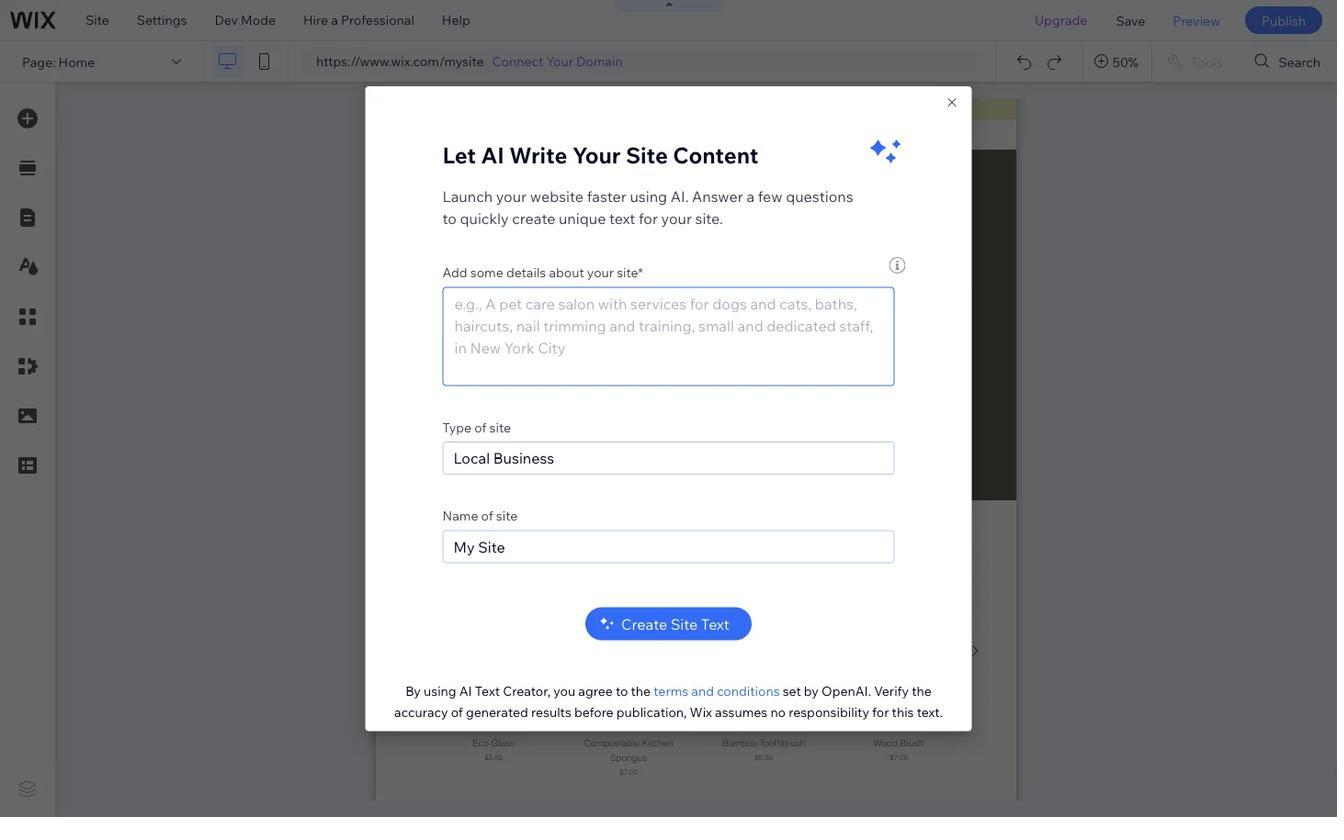 Task type: locate. For each thing, give the bounding box(es) containing it.
of right type at bottom left
[[474, 419, 487, 435]]

details
[[506, 264, 546, 281]]

to down launch
[[442, 209, 457, 228]]

faster
[[587, 187, 627, 206]]

create
[[512, 209, 555, 228]]

mode
[[241, 12, 276, 28]]

create site text
[[621, 615, 730, 633]]

ai
[[481, 141, 504, 169], [459, 683, 472, 700]]

a
[[331, 12, 338, 28], [747, 187, 755, 206]]

0 horizontal spatial to
[[442, 209, 457, 228]]

1 vertical spatial for
[[872, 704, 889, 720]]

1 vertical spatial ai
[[459, 683, 472, 700]]

0 horizontal spatial site
[[85, 12, 109, 28]]

site right name
[[496, 508, 518, 524]]

to inside "launch your website faster using ai. answer a few questions to quickly create unique text for your site."
[[442, 209, 457, 228]]

for for this
[[872, 704, 889, 720]]

using inside "launch your website faster using ai. answer a few questions to quickly create unique text for your site."
[[630, 187, 667, 206]]

using right by
[[424, 683, 456, 700]]

add
[[442, 264, 467, 281]]

1 vertical spatial site
[[626, 141, 668, 169]]

to right agree
[[616, 683, 628, 700]]

using
[[630, 187, 667, 206], [424, 683, 456, 700]]

1 vertical spatial site
[[496, 508, 518, 524]]

2 the from the left
[[912, 683, 932, 700]]

settings
[[137, 12, 187, 28]]

few
[[758, 187, 783, 206]]

let ai write your site content
[[442, 141, 759, 169]]

text inside button
[[701, 615, 730, 633]]

search
[[1279, 54, 1321, 70]]

site up "launch your website faster using ai. answer a few questions to quickly create unique text for your site."
[[626, 141, 668, 169]]

accuracy
[[394, 704, 448, 720]]

for
[[639, 209, 658, 228], [872, 704, 889, 720]]

of for name
[[481, 508, 493, 524]]

ai up generated
[[459, 683, 472, 700]]

site for type of site
[[489, 419, 511, 435]]

ai right the let
[[481, 141, 504, 169]]

preview button
[[1159, 0, 1234, 40]]

1 horizontal spatial your
[[587, 264, 614, 281]]

the up 'text.'
[[912, 683, 932, 700]]

2 vertical spatial site
[[671, 615, 698, 633]]

name of site
[[442, 508, 518, 524]]

1 horizontal spatial using
[[630, 187, 667, 206]]

the up publication, at the bottom
[[631, 683, 651, 700]]

your up faster
[[572, 141, 621, 169]]

your left site*
[[587, 264, 614, 281]]

results
[[531, 704, 571, 720]]

answer
[[692, 187, 743, 206]]

0 vertical spatial text
[[701, 615, 730, 633]]

site
[[489, 419, 511, 435], [496, 508, 518, 524]]

0 vertical spatial your
[[546, 53, 573, 69]]

1 horizontal spatial for
[[872, 704, 889, 720]]

1 horizontal spatial site
[[626, 141, 668, 169]]

your down ai.
[[661, 209, 692, 228]]

dev mode
[[215, 12, 276, 28]]

of right accuracy
[[451, 704, 463, 720]]

to
[[442, 209, 457, 228], [616, 683, 628, 700]]

1 vertical spatial to
[[616, 683, 628, 700]]

1 horizontal spatial to
[[616, 683, 628, 700]]

0 vertical spatial of
[[474, 419, 487, 435]]

site right create
[[671, 615, 698, 633]]

2 vertical spatial of
[[451, 704, 463, 720]]

openai.
[[822, 683, 871, 700]]

your left domain
[[546, 53, 573, 69]]

the inside 'set by openai. verify the accuracy of generated results before publication, wix assumes no responsibility for this text.'
[[912, 683, 932, 700]]

professional
[[341, 12, 414, 28]]

for for your
[[639, 209, 658, 228]]

2 vertical spatial your
[[587, 264, 614, 281]]

e.g., A pet care salon with services for dogs and cats, baths, haircuts, nail trimming and training, small and dedicated staff, in New York City text field
[[442, 287, 895, 386]]

1 horizontal spatial a
[[747, 187, 755, 206]]

50%
[[1113, 54, 1139, 70]]

of
[[474, 419, 487, 435], [481, 508, 493, 524], [451, 704, 463, 720]]

0 vertical spatial ai
[[481, 141, 504, 169]]

your
[[496, 187, 527, 206], [661, 209, 692, 228], [587, 264, 614, 281]]

name
[[442, 508, 478, 524]]

for right text
[[639, 209, 658, 228]]

launch
[[442, 187, 493, 206]]

for inside 'set by openai. verify the accuracy of generated results before publication, wix assumes no responsibility for this text.'
[[872, 704, 889, 720]]

site right type at bottom left
[[489, 419, 511, 435]]

text
[[701, 615, 730, 633], [475, 683, 500, 700]]

0 vertical spatial for
[[639, 209, 658, 228]]

upgrade
[[1035, 12, 1088, 28]]

your
[[546, 53, 573, 69], [572, 141, 621, 169]]

0 vertical spatial your
[[496, 187, 527, 206]]

tools
[[1191, 54, 1223, 70]]

1 horizontal spatial text
[[701, 615, 730, 633]]

site.
[[695, 209, 723, 228]]

0 horizontal spatial the
[[631, 683, 651, 700]]

0 horizontal spatial for
[[639, 209, 658, 228]]

site
[[85, 12, 109, 28], [626, 141, 668, 169], [671, 615, 698, 633]]

1 vertical spatial your
[[661, 209, 692, 228]]

a inside "launch your website faster using ai. answer a few questions to quickly create unique text for your site."
[[747, 187, 755, 206]]

0 vertical spatial a
[[331, 12, 338, 28]]

site up home
[[85, 12, 109, 28]]

0 vertical spatial using
[[630, 187, 667, 206]]

set by openai. verify the accuracy of generated results before publication, wix assumes no responsibility for this text.
[[394, 683, 943, 720]]

2 horizontal spatial site
[[671, 615, 698, 633]]

and
[[691, 683, 714, 700]]

50% button
[[1083, 41, 1151, 82]]

text up generated
[[475, 683, 500, 700]]

home
[[58, 54, 95, 70]]

of inside 'set by openai. verify the accuracy of generated results before publication, wix assumes no responsibility for this text.'
[[451, 704, 463, 720]]

0 horizontal spatial a
[[331, 12, 338, 28]]

a right 'hire'
[[331, 12, 338, 28]]

creator,
[[503, 683, 551, 700]]

site inside button
[[671, 615, 698, 633]]

the
[[631, 683, 651, 700], [912, 683, 932, 700]]

of right name
[[481, 508, 493, 524]]

type of site
[[442, 419, 511, 435]]

add some details about your site*
[[442, 264, 643, 281]]

text up terms and conditions button
[[701, 615, 730, 633]]

website
[[530, 187, 584, 206]]

hire a professional
[[303, 12, 414, 28]]

0 horizontal spatial text
[[475, 683, 500, 700]]

1 vertical spatial using
[[424, 683, 456, 700]]

0 vertical spatial site
[[85, 12, 109, 28]]

a left "few"
[[747, 187, 755, 206]]

this
[[892, 704, 914, 720]]

publication,
[[616, 704, 687, 720]]

1 horizontal spatial the
[[912, 683, 932, 700]]

for inside "launch your website faster using ai. answer a few questions to quickly create unique text for your site."
[[639, 209, 658, 228]]

1 vertical spatial your
[[572, 141, 621, 169]]

generated
[[466, 704, 528, 720]]

0 vertical spatial site
[[489, 419, 511, 435]]

content
[[673, 141, 759, 169]]

your up create
[[496, 187, 527, 206]]

https://www.wix.com/mysite connect your domain
[[316, 53, 623, 69]]

using left ai.
[[630, 187, 667, 206]]

conditions
[[717, 683, 780, 700]]

1 vertical spatial text
[[475, 683, 500, 700]]

0 vertical spatial to
[[442, 209, 457, 228]]

1 the from the left
[[631, 683, 651, 700]]

1 vertical spatial a
[[747, 187, 755, 206]]

1 vertical spatial of
[[481, 508, 493, 524]]

for left this
[[872, 704, 889, 720]]

launch your website faster using ai. answer a few questions to quickly create unique text for your site.
[[442, 187, 853, 228]]



Task type: vqa. For each thing, say whether or not it's contained in the screenshot.
SHOWS
no



Task type: describe. For each thing, give the bounding box(es) containing it.
hire
[[303, 12, 328, 28]]

help
[[442, 12, 470, 28]]

let
[[442, 141, 476, 169]]

tools button
[[1152, 41, 1239, 82]]

publish button
[[1245, 6, 1322, 34]]

assumes
[[715, 704, 768, 720]]

2 horizontal spatial your
[[661, 209, 692, 228]]

wix
[[690, 704, 712, 720]]

save
[[1116, 12, 1145, 28]]

no
[[770, 704, 786, 720]]

save button
[[1102, 0, 1159, 40]]

dev
[[215, 12, 238, 28]]

create site text button
[[585, 608, 752, 641]]

text
[[609, 209, 635, 228]]

0 horizontal spatial your
[[496, 187, 527, 206]]

verify
[[874, 683, 909, 700]]

text.
[[917, 704, 943, 720]]

1 horizontal spatial ai
[[481, 141, 504, 169]]

site*
[[617, 264, 643, 281]]

domain
[[576, 53, 623, 69]]

connect
[[492, 53, 543, 69]]

unique
[[559, 209, 606, 228]]

type
[[442, 419, 472, 435]]

by using ai text creator, you agree to the terms and conditions
[[405, 683, 780, 700]]

Pet Care Provider text field
[[442, 442, 895, 475]]

of for type
[[474, 419, 487, 435]]

site for name of site
[[496, 508, 518, 524]]

about
[[549, 264, 584, 281]]

terms and conditions button
[[654, 683, 780, 700]]

some
[[470, 264, 503, 281]]

quickly
[[460, 209, 509, 228]]

terms
[[654, 683, 688, 700]]

publish
[[1262, 12, 1306, 28]]

you
[[553, 683, 575, 700]]

by
[[804, 683, 819, 700]]

set
[[783, 683, 801, 700]]

create
[[621, 615, 667, 633]]

questions
[[786, 187, 853, 206]]

responsibility
[[789, 704, 869, 720]]

by
[[405, 683, 421, 700]]

0 horizontal spatial ai
[[459, 683, 472, 700]]

before
[[574, 704, 614, 720]]

Fluffy Tails text field
[[442, 530, 895, 564]]

write
[[509, 141, 567, 169]]

0 horizontal spatial using
[[424, 683, 456, 700]]

agree
[[578, 683, 613, 700]]

search button
[[1240, 41, 1337, 82]]

https://www.wix.com/mysite
[[316, 53, 484, 69]]

preview
[[1173, 12, 1220, 28]]

ai.
[[671, 187, 689, 206]]



